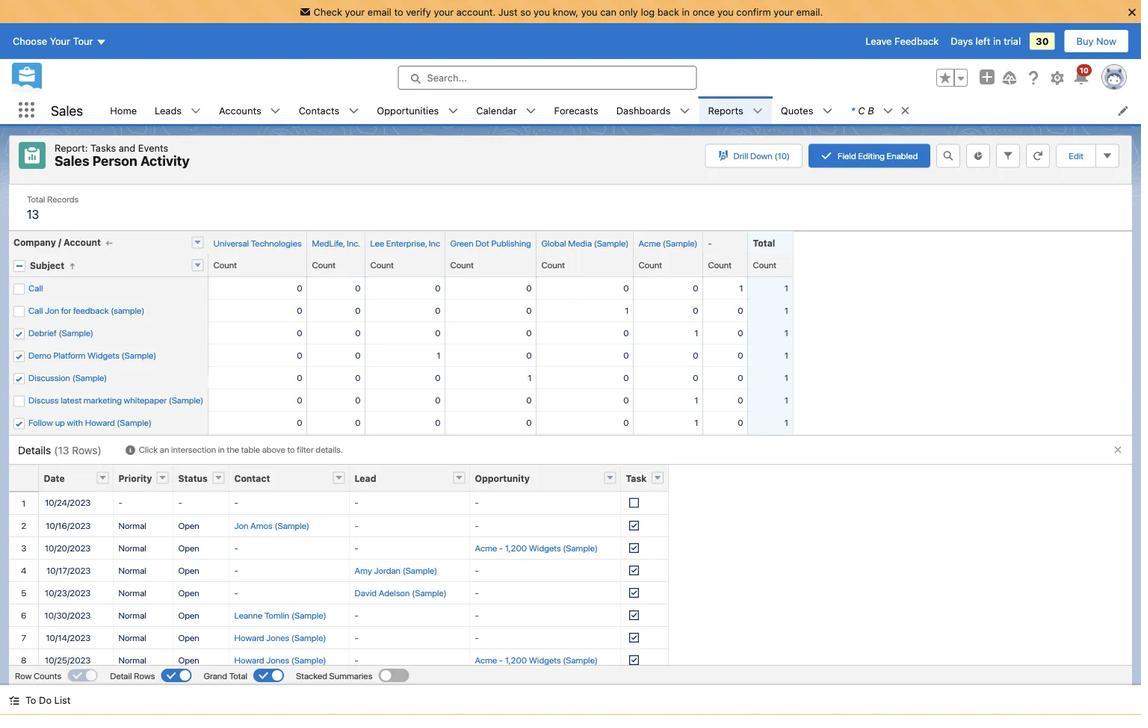 Task type: describe. For each thing, give the bounding box(es) containing it.
buy now button
[[1064, 29, 1130, 53]]

quotes list item
[[772, 96, 842, 124]]

tour
[[73, 36, 93, 47]]

calendar link
[[468, 96, 526, 124]]

calendar
[[476, 105, 517, 116]]

text default image for accounts
[[270, 106, 281, 116]]

1 text default image from the left
[[901, 105, 911, 116]]

so
[[521, 6, 531, 17]]

reports link
[[699, 96, 753, 124]]

text default image for contacts
[[349, 106, 359, 116]]

text default image for opportunities
[[448, 106, 459, 116]]

leads link
[[146, 96, 191, 124]]

can
[[601, 6, 617, 17]]

email.
[[797, 6, 823, 17]]

contacts
[[299, 105, 340, 116]]

leave feedback
[[866, 36, 939, 47]]

text default image for dashboards
[[680, 106, 690, 116]]

calendar list item
[[468, 96, 545, 124]]

accounts
[[219, 105, 261, 116]]

opportunities list item
[[368, 96, 468, 124]]

accounts link
[[210, 96, 270, 124]]

home link
[[101, 96, 146, 124]]

left
[[976, 36, 991, 47]]

forecasts
[[554, 105, 599, 116]]

30
[[1036, 36, 1049, 47]]

leads
[[155, 105, 182, 116]]

just
[[499, 6, 518, 17]]

days
[[951, 36, 973, 47]]

3 your from the left
[[774, 6, 794, 17]]

dashboards link
[[608, 96, 680, 124]]

opportunities
[[377, 105, 439, 116]]

10
[[1080, 66, 1089, 74]]

search...
[[427, 72, 467, 83]]

your
[[50, 36, 70, 47]]

list item containing *
[[842, 96, 918, 124]]

* c b
[[851, 105, 875, 116]]

sales
[[51, 102, 83, 118]]

do
[[39, 695, 52, 706]]

forecasts link
[[545, 96, 608, 124]]

know,
[[553, 6, 579, 17]]

contacts link
[[290, 96, 349, 124]]

home
[[110, 105, 137, 116]]

text default image right b on the top right
[[883, 106, 894, 116]]

reports
[[708, 105, 744, 116]]

10 button
[[1073, 64, 1092, 87]]

search... button
[[398, 66, 697, 90]]



Task type: locate. For each thing, give the bounding box(es) containing it.
2 text default image from the left
[[753, 106, 763, 116]]

1 your from the left
[[345, 6, 365, 17]]

text default image inside dashboards list item
[[680, 106, 690, 116]]

0 horizontal spatial you
[[534, 6, 550, 17]]

choose your tour button
[[12, 29, 107, 53]]

to do list
[[25, 695, 71, 706]]

you right so
[[534, 6, 550, 17]]

text default image left to
[[9, 696, 19, 706]]

2 horizontal spatial your
[[774, 6, 794, 17]]

2 you from the left
[[582, 6, 598, 17]]

list
[[54, 695, 71, 706]]

text default image right calendar
[[526, 106, 537, 116]]

in
[[682, 6, 690, 17], [994, 36, 1002, 47]]

text default image for quotes
[[823, 106, 833, 116]]

1 you from the left
[[534, 6, 550, 17]]

list item
[[842, 96, 918, 124]]

confirm
[[737, 6, 771, 17]]

*
[[851, 105, 856, 116]]

dashboards list item
[[608, 96, 699, 124]]

text default image inside quotes 'list item'
[[823, 106, 833, 116]]

1 horizontal spatial in
[[994, 36, 1002, 47]]

text default image inside accounts list item
[[270, 106, 281, 116]]

email
[[368, 6, 392, 17]]

text default image inside 'opportunities' list item
[[448, 106, 459, 116]]

text default image left the *
[[823, 106, 833, 116]]

log
[[641, 6, 655, 17]]

dashboards
[[617, 105, 671, 116]]

account.
[[457, 6, 496, 17]]

text default image inside the contacts list item
[[349, 106, 359, 116]]

once
[[693, 6, 715, 17]]

1 vertical spatial in
[[994, 36, 1002, 47]]

check
[[314, 6, 342, 17]]

text default image inside to do list button
[[9, 696, 19, 706]]

2 your from the left
[[434, 6, 454, 17]]

0 horizontal spatial your
[[345, 6, 365, 17]]

group
[[937, 69, 968, 87]]

text default image inside reports list item
[[753, 106, 763, 116]]

text default image left reports
[[680, 106, 690, 116]]

to
[[25, 695, 36, 706]]

c
[[859, 105, 865, 116]]

feedback
[[895, 36, 939, 47]]

reports list item
[[699, 96, 772, 124]]

text default image for leads
[[191, 106, 201, 116]]

text default image down search...
[[448, 106, 459, 116]]

in right back
[[682, 6, 690, 17]]

leads list item
[[146, 96, 210, 124]]

text default image right reports
[[753, 106, 763, 116]]

0 horizontal spatial text default image
[[753, 106, 763, 116]]

to do list button
[[0, 686, 80, 716]]

back
[[658, 6, 680, 17]]

you
[[534, 6, 550, 17], [582, 6, 598, 17], [718, 6, 734, 17]]

buy now
[[1077, 36, 1117, 47]]

text default image inside calendar list item
[[526, 106, 537, 116]]

leave feedback link
[[866, 36, 939, 47]]

opportunities link
[[368, 96, 448, 124]]

text default image
[[191, 106, 201, 116], [270, 106, 281, 116], [349, 106, 359, 116], [448, 106, 459, 116], [526, 106, 537, 116], [680, 106, 690, 116], [823, 106, 833, 116], [883, 106, 894, 116], [9, 696, 19, 706]]

2 horizontal spatial you
[[718, 6, 734, 17]]

choose
[[13, 36, 47, 47]]

check your email to verify your account. just so you know, you can only log back in once you confirm your email.
[[314, 6, 823, 17]]

your left email
[[345, 6, 365, 17]]

text default image right leads
[[191, 106, 201, 116]]

choose your tour
[[13, 36, 93, 47]]

you right the once
[[718, 6, 734, 17]]

text default image inside leads list item
[[191, 106, 201, 116]]

text default image
[[901, 105, 911, 116], [753, 106, 763, 116]]

quotes link
[[772, 96, 823, 124]]

b
[[868, 105, 875, 116]]

trial
[[1004, 36, 1021, 47]]

now
[[1097, 36, 1117, 47]]

your right verify
[[434, 6, 454, 17]]

to
[[394, 6, 403, 17]]

contacts list item
[[290, 96, 368, 124]]

days left in trial
[[951, 36, 1021, 47]]

1 horizontal spatial text default image
[[901, 105, 911, 116]]

you left can
[[582, 6, 598, 17]]

quotes
[[781, 105, 814, 116]]

buy
[[1077, 36, 1094, 47]]

leave
[[866, 36, 892, 47]]

1 horizontal spatial you
[[582, 6, 598, 17]]

3 you from the left
[[718, 6, 734, 17]]

1 horizontal spatial your
[[434, 6, 454, 17]]

text default image right accounts
[[270, 106, 281, 116]]

list
[[101, 96, 1142, 124]]

your left email.
[[774, 6, 794, 17]]

verify
[[406, 6, 431, 17]]

0 horizontal spatial in
[[682, 6, 690, 17]]

list containing home
[[101, 96, 1142, 124]]

text default image right b on the top right
[[901, 105, 911, 116]]

your
[[345, 6, 365, 17], [434, 6, 454, 17], [774, 6, 794, 17]]

accounts list item
[[210, 96, 290, 124]]

in right "left"
[[994, 36, 1002, 47]]

0 vertical spatial in
[[682, 6, 690, 17]]

text default image right contacts
[[349, 106, 359, 116]]

text default image for calendar
[[526, 106, 537, 116]]

only
[[620, 6, 638, 17]]



Task type: vqa. For each thing, say whether or not it's contained in the screenshot.
Accounts's text default image
yes



